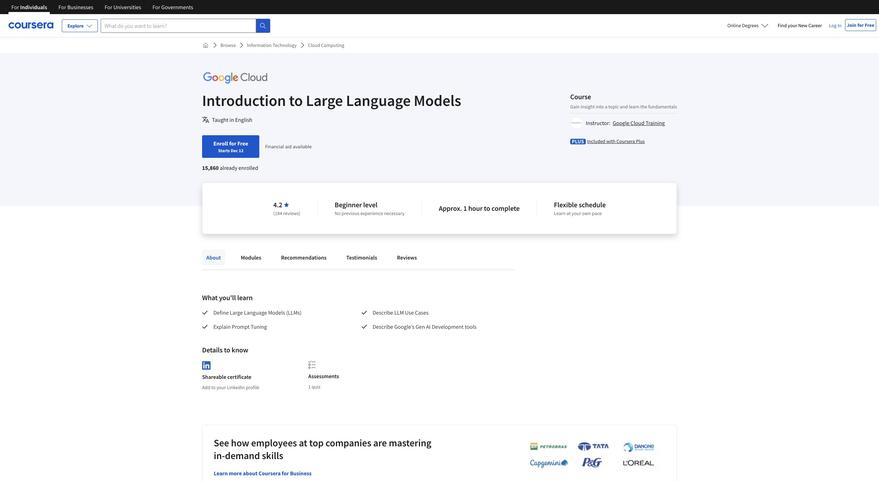 Task type: describe. For each thing, give the bounding box(es) containing it.
information technology link
[[244, 39, 300, 52]]

pace
[[592, 210, 602, 217]]

schedule
[[579, 200, 606, 209]]

what you'll learn
[[202, 293, 253, 302]]

a
[[605, 103, 608, 110]]

google's
[[395, 324, 415, 331]]

with
[[607, 138, 616, 144]]

how
[[231, 437, 249, 450]]

define large language models (llms)
[[214, 309, 302, 316]]

modules
[[241, 254, 261, 261]]

tuning
[[251, 324, 267, 331]]

new
[[799, 22, 808, 29]]

for governments
[[153, 4, 193, 11]]

previous
[[342, 210, 360, 217]]

topic
[[609, 103, 619, 110]]

to for large
[[289, 91, 303, 110]]

financial aid available
[[265, 144, 312, 150]]

experience
[[361, 210, 383, 217]]

own
[[582, 210, 591, 217]]

log
[[830, 22, 837, 29]]

gen
[[416, 324, 425, 331]]

top
[[309, 437, 324, 450]]

explore
[[68, 23, 84, 29]]

for for businesses
[[58, 4, 66, 11]]

are
[[374, 437, 387, 450]]

in
[[838, 22, 842, 29]]

join for free
[[848, 22, 875, 28]]

log in link
[[826, 21, 846, 30]]

governments
[[161, 4, 193, 11]]

modules link
[[237, 250, 266, 266]]

enroll for free starts dec 12
[[214, 140, 248, 153]]

cloud computing link
[[305, 39, 347, 52]]

english
[[235, 116, 252, 123]]

included with coursera plus
[[588, 138, 645, 144]]

universities
[[114, 4, 141, 11]]

companies
[[326, 437, 372, 450]]

linkedin
[[227, 385, 245, 391]]

to for your
[[211, 385, 216, 391]]

2 vertical spatial for
[[282, 470, 289, 477]]

recommendations link
[[277, 250, 331, 266]]

free for join
[[865, 22, 875, 28]]

tools
[[465, 324, 477, 331]]

introduction
[[202, 91, 286, 110]]

degrees
[[743, 22, 759, 29]]

information
[[247, 42, 272, 48]]

learn more about coursera for business
[[214, 470, 312, 477]]

(184 reviews)
[[273, 210, 301, 217]]

approx. 1 hour to complete
[[439, 204, 520, 213]]

find
[[778, 22, 787, 29]]

1 vertical spatial models
[[268, 309, 285, 316]]

your inside flexible schedule learn at your own pace
[[572, 210, 581, 217]]

aid
[[285, 144, 292, 150]]

fundamentals
[[649, 103, 677, 110]]

in
[[230, 116, 234, 123]]

beginner
[[335, 200, 362, 209]]

introduction to large language models
[[202, 91, 462, 110]]

coursera inside "included with coursera plus" link
[[617, 138, 635, 144]]

describe for describe google's gen ai development tools
[[373, 324, 393, 331]]

google cloud training link
[[613, 119, 665, 126]]

shareable certificate
[[202, 374, 252, 381]]

log in
[[830, 22, 842, 29]]

training
[[646, 119, 665, 126]]

testimonials link
[[342, 250, 382, 266]]

home image
[[203, 42, 209, 48]]

0 vertical spatial language
[[346, 91, 411, 110]]

see
[[214, 437, 229, 450]]

for for individuals
[[11, 4, 19, 11]]

computing
[[321, 42, 344, 48]]

see how employees at top companies are mastering in-demand skills
[[214, 437, 432, 462]]

online degrees
[[728, 22, 759, 29]]

taught
[[212, 116, 229, 123]]

find your new career link
[[775, 21, 826, 30]]

enroll
[[214, 140, 228, 147]]

about
[[206, 254, 221, 261]]

cases
[[415, 309, 429, 316]]

you'll
[[219, 293, 236, 302]]

15,860 already enrolled
[[202, 164, 258, 171]]

hour
[[469, 204, 483, 213]]

0 horizontal spatial 1
[[308, 384, 311, 390]]

add
[[202, 385, 210, 391]]

online
[[728, 22, 742, 29]]

flexible schedule learn at your own pace
[[554, 200, 606, 217]]

0 horizontal spatial coursera
[[259, 470, 281, 477]]

course
[[571, 92, 592, 101]]

find your new career
[[778, 22, 823, 29]]

reviews)
[[283, 210, 301, 217]]



Task type: vqa. For each thing, say whether or not it's contained in the screenshot.
frequently
no



Task type: locate. For each thing, give the bounding box(es) containing it.
0 horizontal spatial your
[[217, 385, 226, 391]]

google cloud image
[[202, 70, 269, 86]]

explain prompt tuning
[[214, 324, 268, 331]]

more
[[229, 470, 242, 477]]

for for governments
[[153, 4, 160, 11]]

business
[[290, 470, 312, 477]]

describe for describe llm use cases
[[373, 309, 393, 316]]

0 horizontal spatial learn
[[237, 293, 253, 302]]

2 describe from the top
[[373, 324, 393, 331]]

at inside see how employees at top companies are mastering in-demand skills
[[299, 437, 308, 450]]

free up 12
[[238, 140, 248, 147]]

1 vertical spatial learn
[[214, 470, 228, 477]]

flexible
[[554, 200, 578, 209]]

for inside enroll for free starts dec 12
[[229, 140, 236, 147]]

banner navigation
[[6, 0, 199, 14]]

large
[[306, 91, 343, 110], [230, 309, 243, 316]]

about link
[[202, 250, 225, 266]]

4.2
[[273, 200, 283, 209]]

at inside flexible schedule learn at your own pace
[[567, 210, 571, 217]]

15,860
[[202, 164, 219, 171]]

recommendations
[[281, 254, 327, 261]]

coursera plus image
[[571, 139, 586, 144]]

your down shareable certificate
[[217, 385, 226, 391]]

1 horizontal spatial coursera
[[617, 138, 635, 144]]

for
[[11, 4, 19, 11], [58, 4, 66, 11], [105, 4, 112, 11], [153, 4, 160, 11]]

development
[[432, 324, 464, 331]]

1 horizontal spatial learn
[[629, 103, 640, 110]]

skills
[[262, 450, 283, 462]]

define
[[214, 309, 229, 316]]

for for universities
[[105, 4, 112, 11]]

describe llm use cases
[[373, 309, 430, 316]]

1
[[464, 204, 467, 213], [308, 384, 311, 390]]

your left own
[[572, 210, 581, 217]]

3 for from the left
[[105, 4, 112, 11]]

at down flexible
[[567, 210, 571, 217]]

2 for from the left
[[58, 4, 66, 11]]

1 horizontal spatial large
[[306, 91, 343, 110]]

cloud right the google
[[631, 119, 645, 126]]

assessments
[[308, 373, 339, 380]]

learn more about coursera for business link
[[214, 470, 312, 477]]

learn right you'll
[[237, 293, 253, 302]]

testimonials
[[347, 254, 377, 261]]

0 vertical spatial 1
[[464, 204, 467, 213]]

for left the universities
[[105, 4, 112, 11]]

for left 'business'
[[282, 470, 289, 477]]

browse link
[[218, 39, 239, 52]]

at
[[567, 210, 571, 217], [299, 437, 308, 450]]

llm
[[395, 309, 404, 316]]

at for your
[[567, 210, 571, 217]]

coursera image
[[8, 20, 53, 31]]

employees
[[251, 437, 297, 450]]

0 vertical spatial free
[[865, 22, 875, 28]]

coursera down skills
[[259, 470, 281, 477]]

1 vertical spatial 1
[[308, 384, 311, 390]]

0 horizontal spatial large
[[230, 309, 243, 316]]

for left businesses
[[58, 4, 66, 11]]

use
[[405, 309, 414, 316]]

approx.
[[439, 204, 462, 213]]

join for free link
[[846, 19, 877, 31]]

0 vertical spatial describe
[[373, 309, 393, 316]]

0 horizontal spatial at
[[299, 437, 308, 450]]

1 horizontal spatial learn
[[554, 210, 566, 217]]

free inside enroll for free starts dec 12
[[238, 140, 248, 147]]

what
[[202, 293, 218, 302]]

1 horizontal spatial for
[[282, 470, 289, 477]]

for for enroll
[[229, 140, 236, 147]]

coursera enterprise logos image
[[520, 442, 661, 473]]

learn inside flexible schedule learn at your own pace
[[554, 210, 566, 217]]

plus
[[636, 138, 645, 144]]

shareable
[[202, 374, 226, 381]]

0 horizontal spatial language
[[244, 309, 267, 316]]

enrolled
[[239, 164, 258, 171]]

learn down flexible
[[554, 210, 566, 217]]

1 horizontal spatial cloud
[[631, 119, 645, 126]]

(184
[[273, 210, 282, 217]]

gain
[[571, 103, 580, 110]]

learn inside course gain insight into a topic and learn the fundamentals
[[629, 103, 640, 110]]

1 vertical spatial your
[[572, 210, 581, 217]]

12
[[239, 148, 244, 153]]

free for enroll
[[238, 140, 248, 147]]

0 vertical spatial at
[[567, 210, 571, 217]]

insight
[[581, 103, 595, 110]]

explore button
[[62, 19, 98, 32]]

0 vertical spatial cloud
[[308, 42, 320, 48]]

taught in english
[[212, 116, 252, 123]]

1 for from the left
[[11, 4, 19, 11]]

career
[[809, 22, 823, 29]]

know
[[232, 346, 248, 355]]

What do you want to learn? text field
[[101, 19, 256, 33]]

4 for from the left
[[153, 4, 160, 11]]

details
[[202, 346, 223, 355]]

course gain insight into a topic and learn the fundamentals
[[571, 92, 677, 110]]

explain
[[214, 324, 231, 331]]

1 vertical spatial at
[[299, 437, 308, 450]]

cloud
[[308, 42, 320, 48], [631, 119, 645, 126]]

no
[[335, 210, 341, 217]]

ai
[[426, 324, 431, 331]]

1 horizontal spatial free
[[865, 22, 875, 28]]

0 horizontal spatial learn
[[214, 470, 228, 477]]

0 vertical spatial models
[[414, 91, 462, 110]]

1 vertical spatial free
[[238, 140, 248, 147]]

1 horizontal spatial models
[[414, 91, 462, 110]]

2 horizontal spatial for
[[858, 22, 864, 28]]

None search field
[[101, 19, 270, 33]]

free right join
[[865, 22, 875, 28]]

0 vertical spatial large
[[306, 91, 343, 110]]

0 horizontal spatial for
[[229, 140, 236, 147]]

at left top on the left of page
[[299, 437, 308, 450]]

2 vertical spatial your
[[217, 385, 226, 391]]

1 horizontal spatial 1
[[464, 204, 467, 213]]

learn left the
[[629, 103, 640, 110]]

describe left llm
[[373, 309, 393, 316]]

browse
[[221, 42, 236, 48]]

1 horizontal spatial at
[[567, 210, 571, 217]]

and
[[620, 103, 628, 110]]

profile
[[246, 385, 259, 391]]

information technology
[[247, 42, 297, 48]]

for right join
[[858, 22, 864, 28]]

level
[[363, 200, 378, 209]]

1 vertical spatial learn
[[237, 293, 253, 302]]

mastering
[[389, 437, 432, 450]]

join
[[848, 22, 857, 28]]

0 horizontal spatial models
[[268, 309, 285, 316]]

in-
[[214, 450, 225, 462]]

for businesses
[[58, 4, 93, 11]]

reviews link
[[393, 250, 421, 266]]

to for know
[[224, 346, 230, 355]]

0 vertical spatial learn
[[554, 210, 566, 217]]

1 vertical spatial for
[[229, 140, 236, 147]]

1 vertical spatial cloud
[[631, 119, 645, 126]]

1 left quiz
[[308, 384, 311, 390]]

learn left the more
[[214, 470, 228, 477]]

dec
[[231, 148, 238, 153]]

1 horizontal spatial your
[[572, 210, 581, 217]]

google
[[613, 119, 630, 126]]

necessary
[[384, 210, 405, 217]]

your
[[788, 22, 798, 29], [572, 210, 581, 217], [217, 385, 226, 391]]

0 vertical spatial your
[[788, 22, 798, 29]]

0 vertical spatial for
[[858, 22, 864, 28]]

certificate
[[228, 374, 252, 381]]

2 horizontal spatial your
[[788, 22, 798, 29]]

starts
[[218, 148, 230, 153]]

0 vertical spatial coursera
[[617, 138, 635, 144]]

1 horizontal spatial language
[[346, 91, 411, 110]]

for for join
[[858, 22, 864, 28]]

0 horizontal spatial free
[[238, 140, 248, 147]]

your right find
[[788, 22, 798, 29]]

prompt
[[232, 324, 250, 331]]

cloud left the computing
[[308, 42, 320, 48]]

online degrees button
[[722, 18, 775, 33]]

google cloud training image
[[572, 118, 582, 128]]

about
[[243, 470, 258, 477]]

coursera left plus
[[617, 138, 635, 144]]

learn
[[554, 210, 566, 217], [214, 470, 228, 477]]

describe left google's
[[373, 324, 393, 331]]

describe google's gen ai development tools
[[373, 324, 477, 331]]

for left individuals
[[11, 4, 19, 11]]

1 vertical spatial large
[[230, 309, 243, 316]]

1 vertical spatial coursera
[[259, 470, 281, 477]]

1 left hour
[[464, 204, 467, 213]]

for left governments
[[153, 4, 160, 11]]

describe
[[373, 309, 393, 316], [373, 324, 393, 331]]

free
[[865, 22, 875, 28], [238, 140, 248, 147]]

financial
[[265, 144, 284, 150]]

1 vertical spatial describe
[[373, 324, 393, 331]]

reviews
[[397, 254, 417, 261]]

0 horizontal spatial cloud
[[308, 42, 320, 48]]

for up the dec
[[229, 140, 236, 147]]

at for top
[[299, 437, 308, 450]]

instructor: google cloud training
[[586, 119, 665, 126]]

1 vertical spatial language
[[244, 309, 267, 316]]

0 vertical spatial learn
[[629, 103, 640, 110]]

available
[[293, 144, 312, 150]]

the
[[641, 103, 648, 110]]

1 describe from the top
[[373, 309, 393, 316]]



